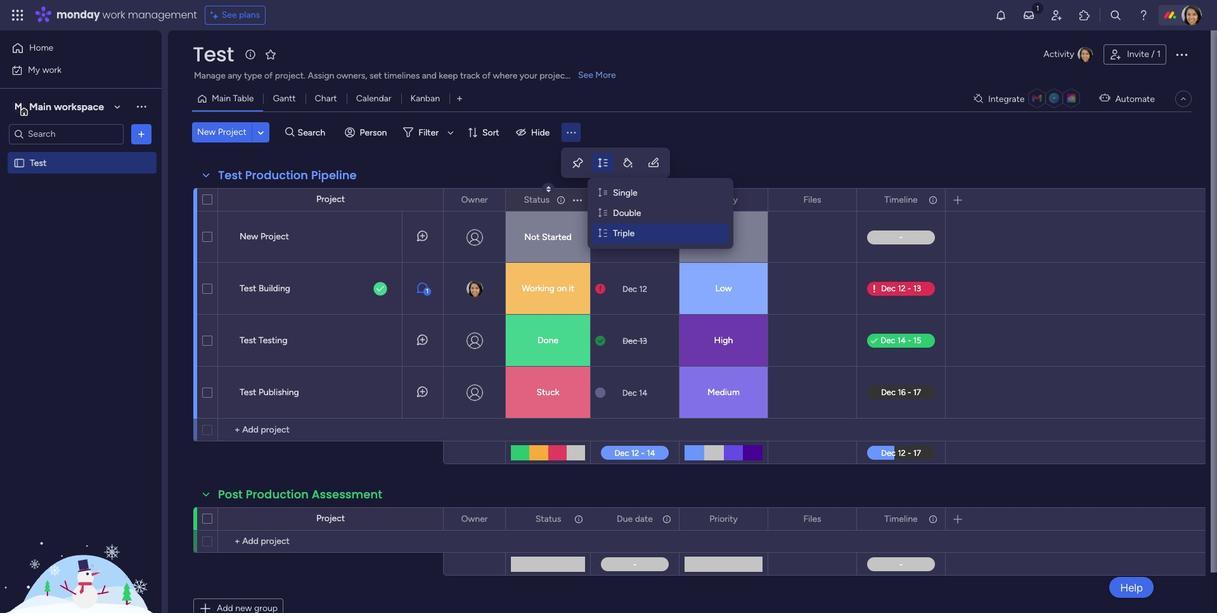 Task type: vqa. For each thing, say whether or not it's contained in the screenshot.
'Chart' button
yes



Task type: describe. For each thing, give the bounding box(es) containing it.
2 priority field from the top
[[707, 513, 741, 527]]

see more link
[[577, 69, 617, 82]]

activity button
[[1039, 44, 1099, 65]]

home button
[[8, 38, 136, 58]]

1 owner field from the top
[[458, 193, 491, 207]]

1 date from the top
[[635, 194, 653, 205]]

chart button
[[305, 89, 347, 109]]

search everything image
[[1110, 9, 1122, 22]]

status for bottommost status field
[[536, 514, 561, 525]]

triple
[[613, 228, 635, 239]]

set
[[370, 70, 382, 81]]

testing
[[259, 335, 288, 346]]

files for 2nd files field from the bottom of the page
[[804, 194, 822, 205]]

v2 overdue deadline image
[[595, 283, 606, 295]]

management
[[128, 8, 197, 22]]

project
[[540, 70, 569, 81]]

test for test publishing
[[240, 387, 256, 398]]

column information image for 1st due date field from the bottom
[[662, 515, 672, 525]]

lottie animation element
[[0, 486, 162, 614]]

see plans button
[[205, 6, 266, 25]]

assessment
[[312, 487, 383, 503]]

test list box
[[0, 150, 162, 345]]

gantt
[[273, 93, 296, 104]]

workspace options image
[[135, 100, 148, 113]]

integrate
[[989, 94, 1025, 104]]

test testing
[[240, 335, 288, 346]]

test for test building
[[240, 283, 256, 294]]

owner for 2nd owner field from the bottom of the page
[[461, 194, 488, 205]]

timeline for 2nd timeline field from the bottom
[[885, 194, 918, 205]]

keep
[[439, 70, 458, 81]]

calendar
[[356, 93, 392, 104]]

test publishing
[[240, 387, 299, 398]]

dapulse integrations image
[[974, 94, 984, 104]]

invite / 1
[[1128, 49, 1161, 60]]

workspace
[[54, 101, 104, 113]]

owners,
[[337, 70, 367, 81]]

and
[[422, 70, 437, 81]]

any
[[228, 70, 242, 81]]

my
[[28, 64, 40, 75]]

filter button
[[398, 122, 458, 143]]

1 of from the left
[[264, 70, 273, 81]]

see for see plans
[[222, 10, 237, 20]]

public board image
[[13, 157, 25, 169]]

monday work management
[[56, 8, 197, 22]]

dec 14
[[623, 388, 648, 398]]

test for test production pipeline
[[218, 167, 242, 183]]

done
[[538, 335, 559, 346]]

v2 done deadline image
[[595, 335, 606, 347]]

james peterson image
[[1182, 5, 1202, 25]]

invite
[[1128, 49, 1150, 60]]

my work
[[28, 64, 62, 75]]

status for the top status field
[[524, 194, 550, 205]]

stuck
[[537, 387, 560, 398]]

started
[[542, 232, 572, 243]]

inbox image
[[1023, 9, 1036, 22]]

dec 13
[[623, 336, 647, 346]]

item height double image
[[599, 208, 608, 219]]

hide button
[[511, 122, 558, 143]]

invite members image
[[1051, 9, 1064, 22]]

work for monday
[[102, 8, 125, 22]]

dec 12
[[623, 284, 647, 294]]

your
[[520, 70, 538, 81]]

timelines
[[384, 70, 420, 81]]

hide
[[531, 127, 550, 138]]

new project button
[[192, 122, 252, 143]]

on
[[557, 283, 567, 294]]

2 due from the top
[[617, 514, 633, 525]]

dapulse checkmark sign image
[[871, 334, 878, 349]]

m
[[15, 101, 22, 112]]

column information image for the top status field
[[556, 195, 566, 205]]

test for test testing
[[240, 335, 256, 346]]

main table button
[[192, 89, 263, 109]]

production for test
[[245, 167, 308, 183]]

v2 search image
[[285, 125, 295, 140]]

manage any type of project. assign owners, set timelines and keep track of where your project stands.
[[194, 70, 599, 81]]

item height triple image
[[599, 228, 608, 239]]

main table
[[212, 93, 254, 104]]

2 owner field from the top
[[458, 513, 491, 527]]

track
[[460, 70, 480, 81]]

workspace image
[[12, 100, 25, 114]]

1 files field from the top
[[801, 193, 825, 207]]

working on it
[[522, 283, 575, 294]]

publishing
[[259, 387, 299, 398]]

post
[[218, 487, 243, 503]]

chart
[[315, 93, 337, 104]]

column information image for 2nd timeline field from the bottom
[[928, 195, 939, 205]]

2 due date field from the top
[[614, 513, 656, 527]]

where
[[493, 70, 518, 81]]

my work button
[[8, 60, 136, 80]]

not started
[[525, 232, 572, 243]]

invite / 1 button
[[1104, 44, 1167, 65]]

1 + add project text field from the top
[[224, 423, 438, 438]]

priority for second priority field from the bottom
[[710, 194, 738, 205]]

activity
[[1044, 49, 1075, 60]]

due date for 2nd due date field from the bottom
[[617, 194, 653, 205]]

help image
[[1138, 9, 1150, 22]]

workspace selection element
[[12, 99, 106, 116]]

project down the pipeline
[[316, 194, 345, 205]]

notifications image
[[995, 9, 1008, 22]]

not
[[525, 232, 540, 243]]

priority for second priority field from the top of the page
[[710, 514, 738, 525]]

post production assessment
[[218, 487, 383, 503]]



Task type: locate. For each thing, give the bounding box(es) containing it.
high
[[714, 335, 733, 346]]

2 timeline from the top
[[885, 514, 918, 525]]

table
[[233, 93, 254, 104]]

1
[[1157, 49, 1161, 60], [426, 288, 429, 296]]

menu image
[[566, 127, 578, 139]]

project.
[[275, 70, 306, 81]]

1 inside 'button'
[[426, 288, 429, 296]]

see for see more
[[578, 70, 594, 81]]

main left table
[[212, 93, 231, 104]]

0 vertical spatial files field
[[801, 193, 825, 207]]

of right track
[[483, 70, 491, 81]]

0 vertical spatial files
[[804, 194, 822, 205]]

see plans
[[222, 10, 260, 20]]

0 vertical spatial see
[[222, 10, 237, 20]]

production
[[245, 167, 308, 183], [246, 487, 309, 503]]

1 vertical spatial owner field
[[458, 513, 491, 527]]

test production pipeline
[[218, 167, 357, 183]]

add to favorites image
[[264, 48, 277, 61]]

stands.
[[571, 70, 599, 81]]

production inside field
[[246, 487, 309, 503]]

Post Production Assessment field
[[215, 487, 386, 504]]

test left the testing on the bottom of page
[[240, 335, 256, 346]]

new project inside new project button
[[197, 127, 247, 138]]

main inside button
[[212, 93, 231, 104]]

1 vertical spatial new
[[240, 231, 258, 242]]

project up building
[[260, 231, 289, 242]]

1 files from the top
[[804, 194, 822, 205]]

0 vertical spatial work
[[102, 8, 125, 22]]

0 vertical spatial owner field
[[458, 193, 491, 207]]

Priority field
[[707, 193, 741, 207], [707, 513, 741, 527]]

column information image
[[556, 195, 566, 205], [574, 515, 584, 525]]

0 horizontal spatial new
[[197, 127, 216, 138]]

1 vertical spatial column information image
[[574, 515, 584, 525]]

13
[[640, 336, 647, 346]]

autopilot image
[[1100, 90, 1111, 106]]

0 vertical spatial timeline field
[[882, 193, 921, 207]]

dec left 14
[[623, 388, 637, 398]]

working
[[522, 283, 555, 294]]

it
[[569, 283, 575, 294]]

+ Add project text field
[[224, 423, 438, 438], [224, 535, 438, 550]]

new project down the main table button
[[197, 127, 247, 138]]

12
[[639, 284, 647, 294]]

Search field
[[295, 124, 333, 141]]

due
[[617, 194, 633, 205], [617, 514, 633, 525]]

1 vertical spatial due
[[617, 514, 633, 525]]

priority
[[710, 194, 738, 205], [710, 514, 738, 525]]

home
[[29, 42, 53, 53]]

new
[[197, 127, 216, 138], [240, 231, 258, 242]]

gantt button
[[263, 89, 305, 109]]

monday
[[56, 8, 100, 22]]

1 vertical spatial see
[[578, 70, 594, 81]]

column information image
[[928, 195, 939, 205], [662, 515, 672, 525], [928, 515, 939, 525]]

building
[[259, 283, 290, 294]]

test
[[193, 40, 234, 68], [30, 158, 47, 168], [218, 167, 242, 183], [240, 283, 256, 294], [240, 335, 256, 346], [240, 387, 256, 398]]

0 vertical spatial priority
[[710, 194, 738, 205]]

14
[[639, 388, 648, 398]]

production for post
[[246, 487, 309, 503]]

see
[[222, 10, 237, 20], [578, 70, 594, 81]]

1 vertical spatial owner
[[461, 514, 488, 525]]

timeline for 2nd timeline field from the top
[[885, 514, 918, 525]]

see inside see plans button
[[222, 10, 237, 20]]

0 horizontal spatial column information image
[[556, 195, 566, 205]]

assign
[[308, 70, 334, 81]]

column information image for 2nd timeline field from the top
[[928, 515, 939, 525]]

files
[[804, 194, 822, 205], [804, 514, 822, 525]]

automate
[[1116, 94, 1155, 104]]

medium
[[708, 387, 740, 398]]

0 horizontal spatial 1
[[426, 288, 429, 296]]

new inside button
[[197, 127, 216, 138]]

test left building
[[240, 283, 256, 294]]

1 priority from the top
[[710, 194, 738, 205]]

see inside see more link
[[578, 70, 594, 81]]

work for my
[[42, 64, 62, 75]]

person button
[[340, 122, 395, 143]]

1 horizontal spatial work
[[102, 8, 125, 22]]

0 vertical spatial 1
[[1157, 49, 1161, 60]]

sort
[[483, 127, 500, 138]]

single
[[613, 188, 638, 198]]

date
[[635, 194, 653, 205], [635, 514, 653, 525]]

0 vertical spatial date
[[635, 194, 653, 205]]

1 vertical spatial timeline field
[[882, 513, 921, 527]]

help button
[[1110, 578, 1154, 599]]

column information image for bottommost status field
[[574, 515, 584, 525]]

production inside field
[[245, 167, 308, 183]]

due date for 1st due date field from the bottom
[[617, 514, 653, 525]]

Owner field
[[458, 193, 491, 207], [458, 513, 491, 527]]

1 vertical spatial files field
[[801, 513, 825, 527]]

production down v2 search icon
[[245, 167, 308, 183]]

kanban button
[[401, 89, 450, 109]]

test building
[[240, 283, 290, 294]]

help
[[1121, 582, 1143, 595]]

1 horizontal spatial 1
[[1157, 49, 1161, 60]]

kanban
[[411, 93, 440, 104]]

due date
[[617, 194, 653, 205], [617, 514, 653, 525]]

1 button
[[402, 263, 443, 315]]

0 vertical spatial + add project text field
[[224, 423, 438, 438]]

0 horizontal spatial work
[[42, 64, 62, 75]]

1 priority field from the top
[[707, 193, 741, 207]]

timeline
[[885, 194, 918, 205], [885, 514, 918, 525]]

new up test building on the top
[[240, 231, 258, 242]]

see left plans
[[222, 10, 237, 20]]

new project up test building on the top
[[240, 231, 289, 242]]

main workspace
[[29, 101, 104, 113]]

dec for working on it
[[623, 284, 637, 294]]

2 owner from the top
[[461, 514, 488, 525]]

low
[[716, 283, 732, 294]]

sort button
[[462, 122, 507, 143]]

1 vertical spatial priority field
[[707, 513, 741, 527]]

1 vertical spatial production
[[246, 487, 309, 503]]

0 vertical spatial timeline
[[885, 194, 918, 205]]

of right type
[[264, 70, 273, 81]]

test inside test production pipeline field
[[218, 167, 242, 183]]

1 horizontal spatial of
[[483, 70, 491, 81]]

0 vertical spatial column information image
[[556, 195, 566, 205]]

Test field
[[190, 40, 237, 68]]

dec
[[623, 284, 637, 294], [623, 336, 637, 346], [623, 388, 637, 398]]

test up manage
[[193, 40, 234, 68]]

2 of from the left
[[483, 70, 491, 81]]

1 vertical spatial work
[[42, 64, 62, 75]]

select product image
[[11, 9, 24, 22]]

1 vertical spatial files
[[804, 514, 822, 525]]

dec for done
[[623, 336, 637, 346]]

test down new project button
[[218, 167, 242, 183]]

0 vertical spatial due date field
[[614, 193, 656, 207]]

1 horizontal spatial see
[[578, 70, 594, 81]]

test left publishing
[[240, 387, 256, 398]]

1 vertical spatial due date field
[[614, 513, 656, 527]]

1 horizontal spatial new
[[240, 231, 258, 242]]

sort asc image
[[547, 186, 551, 193]]

main
[[212, 93, 231, 104], [29, 101, 51, 113]]

Timeline field
[[882, 193, 921, 207], [882, 513, 921, 527]]

1 due date from the top
[[617, 194, 653, 205]]

project left the 'angle down' image on the left top of the page
[[218, 127, 247, 138]]

sort desc image
[[547, 186, 551, 193]]

main inside workspace selection element
[[29, 101, 51, 113]]

work right the monday
[[102, 8, 125, 22]]

0 horizontal spatial of
[[264, 70, 273, 81]]

0 vertical spatial new
[[197, 127, 216, 138]]

2 timeline field from the top
[[882, 513, 921, 527]]

main for main workspace
[[29, 101, 51, 113]]

calendar button
[[347, 89, 401, 109]]

manage
[[194, 70, 226, 81]]

1 vertical spatial status field
[[533, 513, 565, 527]]

2 files field from the top
[[801, 513, 825, 527]]

1 vertical spatial 1
[[426, 288, 429, 296]]

1 vertical spatial new project
[[240, 231, 289, 242]]

Test Production Pipeline field
[[215, 167, 360, 184]]

option
[[0, 152, 162, 154]]

plans
[[239, 10, 260, 20]]

work
[[102, 8, 125, 22], [42, 64, 62, 75]]

production right post
[[246, 487, 309, 503]]

item height single image
[[599, 188, 608, 198]]

1 vertical spatial priority
[[710, 514, 738, 525]]

see more
[[578, 70, 616, 81]]

work right my in the left top of the page
[[42, 64, 62, 75]]

1 horizontal spatial main
[[212, 93, 231, 104]]

project inside button
[[218, 127, 247, 138]]

0 vertical spatial due date
[[617, 194, 653, 205]]

0 vertical spatial production
[[245, 167, 308, 183]]

2 date from the top
[[635, 514, 653, 525]]

2 due date from the top
[[617, 514, 653, 525]]

see left more
[[578, 70, 594, 81]]

test inside test list box
[[30, 158, 47, 168]]

arrow down image
[[443, 125, 458, 140]]

main for main table
[[212, 93, 231, 104]]

main right workspace icon
[[29, 101, 51, 113]]

2 + add project text field from the top
[[224, 535, 438, 550]]

dec left 13
[[623, 336, 637, 346]]

1 due date field from the top
[[614, 193, 656, 207]]

0 vertical spatial status field
[[521, 193, 553, 207]]

owner
[[461, 194, 488, 205], [461, 514, 488, 525]]

0 vertical spatial new project
[[197, 127, 247, 138]]

apps image
[[1079, 9, 1091, 22]]

1 vertical spatial date
[[635, 514, 653, 525]]

dec left "12"
[[623, 284, 637, 294]]

Status field
[[521, 193, 553, 207], [533, 513, 565, 527]]

work inside button
[[42, 64, 62, 75]]

1 timeline from the top
[[885, 194, 918, 205]]

1 timeline field from the top
[[882, 193, 921, 207]]

options image
[[488, 189, 497, 211], [750, 189, 759, 211], [488, 509, 497, 530], [661, 509, 670, 530]]

options image
[[1174, 47, 1190, 62], [135, 128, 148, 140], [573, 189, 582, 211], [928, 189, 937, 211], [573, 509, 582, 530], [928, 509, 937, 530]]

2 priority from the top
[[710, 514, 738, 525]]

project down assessment
[[316, 514, 345, 524]]

1 vertical spatial + add project text field
[[224, 535, 438, 550]]

show board description image
[[243, 48, 258, 61]]

1 horizontal spatial column information image
[[574, 515, 584, 525]]

double
[[613, 208, 641, 219]]

add view image
[[457, 94, 462, 104]]

files for 1st files field from the bottom of the page
[[804, 514, 822, 525]]

1 vertical spatial due date
[[617, 514, 653, 525]]

test right public board icon
[[30, 158, 47, 168]]

1 due from the top
[[617, 194, 633, 205]]

Files field
[[801, 193, 825, 207], [801, 513, 825, 527]]

owner for 1st owner field from the bottom
[[461, 514, 488, 525]]

0 vertical spatial dec
[[623, 284, 637, 294]]

2 vertical spatial dec
[[623, 388, 637, 398]]

0 horizontal spatial see
[[222, 10, 237, 20]]

1 inside button
[[1157, 49, 1161, 60]]

Search in workspace field
[[27, 127, 106, 141]]

0 horizontal spatial main
[[29, 101, 51, 113]]

0 vertical spatial priority field
[[707, 193, 741, 207]]

1 vertical spatial dec
[[623, 336, 637, 346]]

0 vertical spatial due
[[617, 194, 633, 205]]

new down the main table button
[[197, 127, 216, 138]]

collapse board header image
[[1179, 94, 1189, 104]]

person
[[360, 127, 387, 138]]

status
[[524, 194, 550, 205], [536, 514, 561, 525]]

1 owner from the top
[[461, 194, 488, 205]]

0 vertical spatial owner
[[461, 194, 488, 205]]

of
[[264, 70, 273, 81], [483, 70, 491, 81]]

1 vertical spatial status
[[536, 514, 561, 525]]

more
[[596, 70, 616, 81]]

1 vertical spatial timeline
[[885, 514, 918, 525]]

1 image
[[1032, 1, 1044, 15]]

2 files from the top
[[804, 514, 822, 525]]

filter
[[419, 127, 439, 138]]

type
[[244, 70, 262, 81]]

0 vertical spatial status
[[524, 194, 550, 205]]

Due date field
[[614, 193, 656, 207], [614, 513, 656, 527]]

angle down image
[[258, 128, 264, 137]]

lottie animation image
[[0, 486, 162, 614]]

pipeline
[[311, 167, 357, 183]]

/
[[1152, 49, 1155, 60]]



